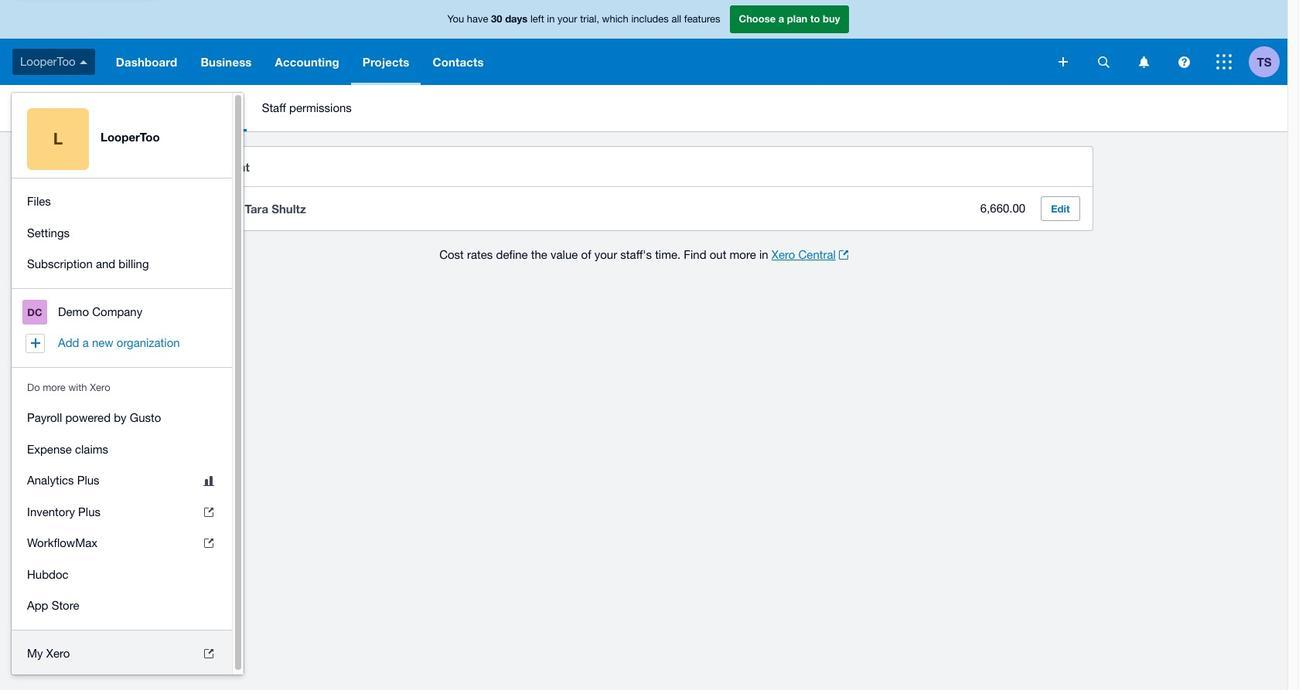 Task type: vqa. For each thing, say whether or not it's contained in the screenshot.
been in Accruals Any services the business has received but have not yet been invoiced for e.g. Accountancy Fees
no



Task type: locate. For each thing, give the bounding box(es) containing it.
you have 30 days left in your trial, which includes all features
[[448, 13, 721, 25]]

your
[[558, 13, 578, 25], [595, 248, 617, 261]]

0 horizontal spatial loopertoo
[[20, 55, 76, 68]]

1 horizontal spatial in
[[760, 248, 769, 261]]

0 horizontal spatial your
[[558, 13, 578, 25]]

2 horizontal spatial xero
[[772, 248, 795, 261]]

loopertoo
[[20, 55, 76, 68], [101, 130, 160, 144]]

2 vertical spatial xero
[[46, 647, 70, 660]]

1 vertical spatial loopertoo
[[101, 130, 160, 144]]

demo
[[58, 305, 89, 318]]

xero
[[772, 248, 795, 261], [90, 382, 110, 393], [46, 647, 70, 660]]

ts button
[[1249, 39, 1288, 85]]

a right add
[[83, 337, 89, 350]]

add a new organization link
[[12, 328, 232, 359]]

1 horizontal spatial xero
[[90, 382, 110, 393]]

current
[[208, 160, 250, 174]]

contacts button
[[421, 39, 496, 85]]

0 vertical spatial more
[[730, 248, 756, 261]]

1 vertical spatial your
[[595, 248, 617, 261]]

features
[[684, 13, 721, 25]]

more
[[730, 248, 756, 261], [43, 382, 66, 393]]

projects button
[[351, 39, 421, 85]]

group
[[12, 179, 232, 288]]

a
[[779, 13, 785, 25], [83, 337, 89, 350]]

0 vertical spatial projects
[[363, 55, 410, 69]]

central
[[799, 248, 836, 261]]

0 vertical spatial plus
[[77, 474, 100, 487]]

define
[[496, 248, 528, 261]]

projects up l
[[12, 100, 65, 116]]

choose
[[739, 13, 776, 25]]

navigation
[[12, 289, 232, 367]]

inventory
[[27, 506, 75, 519]]

0 vertical spatial a
[[779, 13, 785, 25]]

tara
[[245, 202, 268, 216]]

group containing files
[[12, 179, 232, 288]]

0 horizontal spatial in
[[547, 13, 555, 25]]

hubdoc
[[27, 568, 69, 581]]

my
[[27, 647, 43, 660]]

app store link
[[12, 591, 232, 622]]

staff
[[262, 101, 286, 114]]

tab
[[137, 85, 247, 132]]

navigation inside l banner
[[12, 289, 232, 367]]

a left 'plan'
[[779, 13, 785, 25]]

plus right inventory
[[78, 506, 101, 519]]

in right out
[[760, 248, 769, 261]]

0 horizontal spatial projects
[[12, 100, 65, 116]]

files
[[27, 195, 51, 208]]

a inside add a new organization link
[[83, 337, 89, 350]]

30
[[491, 13, 502, 25]]

projects left contacts
[[363, 55, 410, 69]]

1 horizontal spatial loopertoo
[[101, 130, 160, 144]]

loopertoo down settings
[[101, 130, 160, 144]]

svg image
[[1098, 56, 1110, 68], [1139, 56, 1149, 68], [1179, 56, 1190, 68], [79, 60, 87, 64]]

time.
[[655, 248, 681, 261]]

1 horizontal spatial your
[[595, 248, 617, 261]]

1 vertical spatial projects
[[12, 100, 65, 116]]

find
[[684, 248, 707, 261]]

more right do
[[43, 382, 66, 393]]

plus down claims
[[77, 474, 100, 487]]

0 horizontal spatial more
[[43, 382, 66, 393]]

claims
[[75, 443, 108, 456]]

navigation containing demo company
[[12, 289, 232, 367]]

loopertoo up projects settings
[[20, 55, 76, 68]]

subscription and billing
[[27, 258, 149, 271]]

more right out
[[730, 248, 756, 261]]

tara shultz
[[245, 202, 306, 216]]

payroll powered by gusto link
[[12, 403, 232, 434]]

group inside l banner
[[12, 179, 232, 288]]

1 vertical spatial plus
[[78, 506, 101, 519]]

trial,
[[580, 13, 600, 25]]

xero right with
[[90, 382, 110, 393]]

a for plan
[[779, 13, 785, 25]]

0 vertical spatial your
[[558, 13, 578, 25]]

1 horizontal spatial a
[[779, 13, 785, 25]]

your for staff's
[[595, 248, 617, 261]]

0 horizontal spatial xero
[[46, 647, 70, 660]]

do
[[27, 382, 40, 393]]

in right left
[[547, 13, 555, 25]]

staff permissions
[[262, 101, 352, 114]]

xero central link
[[772, 246, 848, 265]]

your right of in the left top of the page
[[595, 248, 617, 261]]

dashboard
[[116, 55, 177, 69]]

powered
[[65, 412, 111, 425]]

business button
[[189, 39, 263, 85]]

1 horizontal spatial projects
[[363, 55, 410, 69]]

in
[[547, 13, 555, 25], [760, 248, 769, 261]]

new
[[92, 337, 113, 350]]

a for new
[[83, 337, 89, 350]]

analytics
[[27, 474, 74, 487]]

add
[[58, 337, 79, 350]]

projects settings
[[12, 100, 118, 116]]

have
[[467, 13, 489, 25]]

your inside the you have 30 days left in your trial, which includes all features
[[558, 13, 578, 25]]

edit
[[1051, 203, 1070, 215]]

svg image
[[1217, 54, 1232, 70], [1059, 57, 1068, 67]]

plus inside inventory plus link
[[78, 506, 101, 519]]

plus
[[77, 474, 100, 487], [78, 506, 101, 519]]

plus for analytics plus
[[77, 474, 100, 487]]

more inside l banner
[[43, 382, 66, 393]]

do more with xero
[[27, 382, 110, 393]]

your left trial,
[[558, 13, 578, 25]]

svg image inside loopertoo popup button
[[79, 60, 87, 64]]

xero left central
[[772, 248, 795, 261]]

1 horizontal spatial svg image
[[1217, 54, 1232, 70]]

payroll
[[27, 412, 62, 425]]

analytics plus link
[[12, 466, 232, 497]]

in inside the you have 30 days left in your trial, which includes all features
[[547, 13, 555, 25]]

plus inside analytics plus link
[[77, 474, 100, 487]]

the
[[531, 248, 548, 261]]

edit button
[[1041, 196, 1080, 221]]

0 vertical spatial in
[[547, 13, 555, 25]]

0 vertical spatial loopertoo
[[20, 55, 76, 68]]

1 vertical spatial a
[[83, 337, 89, 350]]

settings
[[27, 226, 70, 239]]

projects
[[363, 55, 410, 69], [12, 100, 65, 116]]

contacts
[[433, 55, 484, 69]]

1 vertical spatial more
[[43, 382, 66, 393]]

projects inside projects popup button
[[363, 55, 410, 69]]

store
[[52, 600, 79, 613]]

out
[[710, 248, 727, 261]]

xero right my
[[46, 647, 70, 660]]

plan
[[787, 13, 808, 25]]

0 horizontal spatial a
[[83, 337, 89, 350]]

demo company
[[58, 305, 143, 318]]

cost rates define the value of your staff's time. find out more in xero central
[[440, 248, 836, 261]]

you
[[448, 13, 464, 25]]

expense claims link
[[12, 434, 232, 466]]

cost
[[440, 248, 464, 261]]

business
[[201, 55, 252, 69]]

billing
[[119, 258, 149, 271]]



Task type: describe. For each thing, give the bounding box(es) containing it.
all
[[672, 13, 682, 25]]

staff permissions link
[[247, 85, 367, 132]]

add a new organization
[[58, 337, 180, 350]]

workflowmax link
[[12, 528, 232, 560]]

expense
[[27, 443, 72, 456]]

organization
[[117, 337, 180, 350]]

l
[[53, 129, 63, 149]]

and
[[96, 258, 115, 271]]

hubdoc link
[[12, 560, 232, 591]]

gusto
[[130, 412, 161, 425]]

app
[[27, 600, 48, 613]]

to
[[811, 13, 820, 25]]

rates
[[467, 248, 493, 261]]

shultz
[[272, 202, 306, 216]]

expense claims
[[27, 443, 108, 456]]

do more with xero group
[[12, 395, 232, 630]]

payroll powered by gusto
[[27, 412, 161, 425]]

1 vertical spatial xero
[[90, 382, 110, 393]]

accounting
[[275, 55, 339, 69]]

value
[[551, 248, 578, 261]]

ts
[[1257, 55, 1272, 68]]

workflowmax
[[27, 537, 98, 550]]

l banner
[[0, 0, 1288, 678]]

with
[[68, 382, 87, 393]]

app store
[[27, 600, 79, 613]]

your for trial,
[[558, 13, 578, 25]]

subscription
[[27, 258, 93, 271]]

1 vertical spatial in
[[760, 248, 769, 261]]

subscription and billing link
[[12, 249, 232, 280]]

includes
[[632, 13, 669, 25]]

1 horizontal spatial more
[[730, 248, 756, 261]]

projects for projects
[[363, 55, 410, 69]]

demo company link
[[12, 297, 232, 328]]

permissions
[[289, 101, 352, 114]]

buy
[[823, 13, 840, 25]]

inventory plus link
[[12, 497, 232, 528]]

analytics plus
[[27, 474, 100, 487]]

projects for projects settings
[[12, 100, 65, 116]]

settings
[[68, 100, 118, 116]]

which
[[602, 13, 629, 25]]

company
[[92, 305, 143, 318]]

staff's
[[621, 248, 652, 261]]

0 vertical spatial xero
[[772, 248, 795, 261]]

choose a plan to buy
[[739, 13, 840, 25]]

left
[[531, 13, 544, 25]]

dashboard link
[[104, 39, 189, 85]]

0 horizontal spatial svg image
[[1059, 57, 1068, 67]]

by
[[114, 412, 127, 425]]

accounting button
[[263, 39, 351, 85]]

days
[[505, 13, 528, 25]]

plus for inventory plus
[[78, 506, 101, 519]]

6,660.00
[[981, 202, 1026, 215]]

loopertoo inside popup button
[[20, 55, 76, 68]]

my xero link
[[12, 639, 232, 670]]

inventory plus
[[27, 506, 101, 519]]

settings link
[[12, 218, 232, 249]]

loopertoo button
[[0, 39, 104, 85]]

of
[[581, 248, 591, 261]]

files link
[[12, 186, 232, 218]]

my xero
[[27, 647, 70, 660]]



